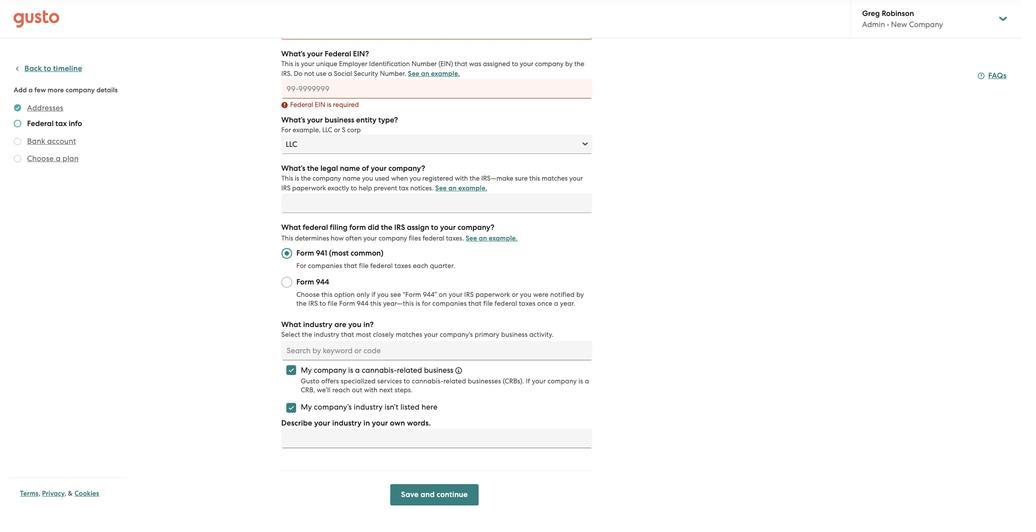 Task type: vqa. For each thing, say whether or not it's contained in the screenshot.
'specialized'
yes



Task type: locate. For each thing, give the bounding box(es) containing it.
robinson
[[882, 9, 915, 18]]

check image for bank
[[14, 138, 21, 145]]

an
[[421, 70, 430, 78], [449, 184, 457, 192], [479, 235, 487, 243]]

notified
[[551, 291, 575, 299]]

2 vertical spatial example.
[[489, 235, 518, 243]]

related left businesses
[[444, 378, 466, 386]]

that down are
[[341, 331, 355, 339]]

0 vertical spatial matches
[[542, 175, 568, 183]]

2 what from the top
[[281, 320, 301, 330]]

what up determines at the left top of page
[[281, 223, 301, 232]]

2 check image from the top
[[14, 138, 21, 145]]

0 vertical spatial paperwork
[[292, 184, 326, 192]]

what's up 'do'
[[281, 49, 306, 59]]

0 vertical spatial cannabis-
[[362, 366, 397, 375]]

your inside form 944 choose this option only if you see "form 944" on your irs paperwork or you were notified by the irs to file form 944 this year—this is for companies that file federal taxes once a year.
[[449, 291, 463, 299]]

an down 'number'
[[421, 70, 430, 78]]

3 check image from the top
[[14, 155, 21, 163]]

federal tax info
[[27, 119, 82, 128]]

1 vertical spatial choose
[[297, 291, 320, 299]]

1 vertical spatial companies
[[433, 300, 467, 308]]

1 what from the top
[[281, 223, 301, 232]]

check image for choose
[[14, 155, 21, 163]]

in
[[364, 419, 370, 428]]

0 horizontal spatial cannabis-
[[362, 366, 397, 375]]

that up primary
[[469, 300, 482, 308]]

3 this from the top
[[281, 235, 293, 243]]

you up help
[[362, 175, 373, 183]]

2 vertical spatial this
[[371, 300, 382, 308]]

2 vertical spatial business
[[424, 366, 454, 375]]

registered
[[423, 175, 454, 183]]

to inside "this is your unique employer identification number (ein) that was assigned to your company by the irs. do not use a social security number."
[[512, 60, 519, 68]]

0 vertical spatial related
[[397, 366, 422, 375]]

3 what's from the top
[[281, 164, 306, 173]]

name down "what's the legal name of your company?" at the top
[[343, 175, 361, 183]]

2 what's from the top
[[281, 116, 306, 125]]

irs inside the this is the company name you used when you registered with the irs—make sure this matches your irs paperwork exactly to help prevent tax notices.
[[281, 184, 291, 192]]

0 horizontal spatial for
[[281, 126, 291, 134]]

, left privacy
[[38, 490, 40, 498]]

to inside button
[[44, 64, 51, 73]]

company? up taxes.
[[458, 223, 495, 232]]

check image down circle check icon at the top of page
[[14, 120, 21, 128]]

by inside "this is your unique employer identification number (ein) that was assigned to your company by the irs. do not use a social security number."
[[566, 60, 573, 68]]

this
[[281, 60, 293, 68], [281, 175, 293, 183], [281, 235, 293, 243]]

0 horizontal spatial 944
[[316, 278, 329, 287]]

1 vertical spatial this
[[322, 291, 333, 299]]

companies down 941 at the left of page
[[308, 262, 343, 270]]

example. for what's the legal name of your company?
[[459, 184, 488, 192]]

cannabis- inside the gusto offers specialized services to cannabis-related businesses (crbs). if your company is a crb, we'll reach out with next steps.
[[412, 378, 444, 386]]

for
[[281, 126, 291, 134], [297, 262, 307, 270]]

federal inside form 941 (most common) for companies that file federal taxes each quarter.
[[371, 262, 393, 270]]

or left s
[[334, 126, 341, 134]]

taxes
[[395, 262, 411, 270], [519, 300, 536, 308]]

0 vertical spatial what
[[281, 223, 301, 232]]

company? up when
[[389, 164, 425, 173]]

with right out
[[364, 387, 378, 395]]

is inside "this is your unique employer identification number (ein) that was assigned to your company by the irs. do not use a social security number."
[[295, 60, 299, 68]]

(ein)
[[439, 60, 453, 68]]

0 vertical spatial check image
[[14, 120, 21, 128]]

1 horizontal spatial ,
[[65, 490, 66, 498]]

None checkbox
[[281, 361, 301, 380]]

faqs
[[989, 71, 1007, 80]]

check image left choose a plan button
[[14, 155, 21, 163]]

tax
[[55, 119, 67, 128], [399, 184, 409, 192]]

see an example. down registered
[[436, 184, 488, 192]]

2 this from the top
[[281, 175, 293, 183]]

0 vertical spatial or
[[334, 126, 341, 134]]

see an example. down 'number'
[[408, 70, 460, 78]]

my for my company is a cannabis-related business
[[301, 366, 312, 375]]

see down registered
[[436, 184, 447, 192]]

name left of
[[340, 164, 360, 173]]

own
[[390, 419, 406, 428]]

1 horizontal spatial or
[[512, 291, 519, 299]]

0 vertical spatial see an example. button
[[408, 68, 460, 79]]

0 horizontal spatial paperwork
[[292, 184, 326, 192]]

0 vertical spatial this
[[281, 60, 293, 68]]

to inside the this is the company name you used when you registered with the irs—make sure this matches your irs paperwork exactly to help prevent tax notices.
[[351, 184, 357, 192]]

by inside form 944 choose this option only if you see "form 944" on your irs paperwork or you were notified by the irs to file form 944 this year—this is for companies that file federal taxes once a year.
[[577, 291, 584, 299]]

used
[[375, 175, 390, 183]]

what inside what federal filing form did the irs assign to your company? this determines how often your company files federal taxes. see an example.
[[281, 223, 301, 232]]

company inside the gusto offers specialized services to cannabis-related businesses (crbs). if your company is a crb, we'll reach out with next steps.
[[548, 378, 577, 386]]

an for what's your federal ein?
[[421, 70, 430, 78]]

0 vertical spatial see
[[408, 70, 420, 78]]

that inside "this is your unique employer identification number (ein) that was assigned to your company by the irs. do not use a social security number."
[[455, 60, 468, 68]]

for down determines at the left top of page
[[297, 262, 307, 270]]

example,
[[293, 126, 321, 134]]

assigned
[[483, 60, 511, 68]]

cookies button
[[75, 489, 99, 499]]

0 vertical spatial this
[[530, 175, 540, 183]]

0 vertical spatial company's
[[440, 331, 473, 339]]

tax down when
[[399, 184, 409, 192]]

None radio
[[281, 277, 292, 288]]

file down option
[[328, 300, 338, 308]]

add a few more company details
[[14, 86, 118, 94]]

what's up example,
[[281, 116, 306, 125]]

related inside the gusto offers specialized services to cannabis-related businesses (crbs). if your company is a crb, we'll reach out with next steps.
[[444, 378, 466, 386]]

0 horizontal spatial file
[[328, 300, 338, 308]]

2 horizontal spatial an
[[479, 235, 487, 243]]

what's left legal
[[281, 164, 306, 173]]

companies down on
[[433, 300, 467, 308]]

see inside what federal filing form did the irs assign to your company? this determines how often your company files federal taxes. see an example.
[[466, 235, 477, 243]]

irs inside what federal filing form did the irs assign to your company? this determines how often your company files federal taxes. see an example.
[[395, 223, 405, 232]]

1 vertical spatial name
[[343, 175, 361, 183]]

matches right sure
[[542, 175, 568, 183]]

1 this from the top
[[281, 60, 293, 68]]

a inside form 944 choose this option only if you see "form 944" on your irs paperwork or you were notified by the irs to file form 944 this year—this is for companies that file federal taxes once a year.
[[555, 300, 559, 308]]

or inside form 944 choose this option only if you see "form 944" on your irs paperwork or you were notified by the irs to file form 944 this year—this is for companies that file federal taxes once a year.
[[512, 291, 519, 299]]

federal left the 'ein'
[[290, 101, 313, 109]]

0 vertical spatial taxes
[[395, 262, 411, 270]]

bank
[[27, 137, 45, 146]]

for inside form 941 (most common) for companies that file federal taxes each quarter.
[[297, 262, 307, 270]]

944 down only
[[357, 300, 369, 308]]

matches right closely
[[396, 331, 423, 339]]

0 horizontal spatial companies
[[308, 262, 343, 270]]

see an example. button down registered
[[436, 183, 488, 194]]

see an example. button for what's the legal name of your company?
[[436, 183, 488, 194]]

company
[[535, 60, 564, 68], [66, 86, 95, 94], [313, 175, 341, 183], [379, 235, 407, 243], [314, 366, 347, 375], [548, 378, 577, 386]]

see for what's your federal ein?
[[408, 70, 420, 78]]

1 horizontal spatial with
[[455, 175, 468, 183]]

1 vertical spatial or
[[512, 291, 519, 299]]

federal up determines at the left top of page
[[303, 223, 328, 232]]

continue
[[437, 491, 468, 500]]

1 my from the top
[[301, 366, 312, 375]]

what federal filing form did the irs assign to your company? this determines how often your company files federal taxes. see an example.
[[281, 223, 518, 243]]

1 vertical spatial federal
[[290, 101, 313, 109]]

year.
[[561, 300, 576, 308]]

2 my from the top
[[301, 403, 312, 412]]

0 vertical spatial business
[[325, 116, 355, 125]]

federal up primary
[[495, 300, 518, 308]]

1 horizontal spatial by
[[577, 291, 584, 299]]

words.
[[407, 419, 431, 428]]

the
[[575, 60, 585, 68], [307, 164, 319, 173], [301, 175, 311, 183], [470, 175, 480, 183], [381, 223, 393, 232], [297, 300, 307, 308], [302, 331, 312, 339]]

matches
[[542, 175, 568, 183], [396, 331, 423, 339]]

choose left option
[[297, 291, 320, 299]]

see down 'number'
[[408, 70, 420, 78]]

0 horizontal spatial see
[[408, 70, 420, 78]]

related up steps.
[[397, 366, 422, 375]]

form inside form 941 (most common) for companies that file federal taxes each quarter.
[[297, 249, 314, 258]]

business up s
[[325, 116, 355, 125]]

1 vertical spatial see an example. button
[[436, 183, 488, 194]]

form for form 941 (most common)
[[297, 249, 314, 258]]

company's
[[440, 331, 473, 339], [314, 403, 352, 412]]

alert
[[281, 10, 593, 40]]

0 vertical spatial name
[[340, 164, 360, 173]]

0 horizontal spatial federal
[[27, 119, 54, 128]]

matches inside the this is the company name you used when you registered with the irs—make sure this matches your irs paperwork exactly to help prevent tax notices.
[[542, 175, 568, 183]]

this inside the this is the company name you used when you registered with the irs—make sure this matches your irs paperwork exactly to help prevent tax notices.
[[281, 175, 293, 183]]

None radio
[[281, 248, 292, 259]]

business left 'activity.'
[[502, 331, 528, 339]]

to
[[512, 60, 519, 68], [44, 64, 51, 73], [351, 184, 357, 192], [431, 223, 439, 232], [320, 300, 326, 308], [404, 378, 410, 386]]

this down if on the left bottom of the page
[[371, 300, 382, 308]]

944 down 941 at the left of page
[[316, 278, 329, 287]]

federal tax info list
[[14, 103, 123, 166]]

1 horizontal spatial 944
[[357, 300, 369, 308]]

related
[[397, 366, 422, 375], [444, 378, 466, 386]]

security
[[354, 70, 378, 78]]

2 vertical spatial what's
[[281, 164, 306, 173]]

what's for what's the legal name of your company?
[[281, 164, 306, 173]]

you left were
[[520, 291, 532, 299]]

the inside what industry are you in? select the industry that most closely matches your company's primary business activity.
[[302, 331, 312, 339]]

1 vertical spatial form
[[297, 278, 314, 287]]

file inside form 941 (most common) for companies that file federal taxes each quarter.
[[359, 262, 369, 270]]

federal
[[303, 223, 328, 232], [423, 235, 445, 243], [371, 262, 393, 270], [495, 300, 518, 308]]

check image left bank
[[14, 138, 21, 145]]

do
[[294, 70, 303, 78]]

0 horizontal spatial or
[[334, 126, 341, 134]]

0 vertical spatial company?
[[389, 164, 425, 173]]

, left &
[[65, 490, 66, 498]]

this is the company name you used when you registered with the irs—make sure this matches your irs paperwork exactly to help prevent tax notices.
[[281, 175, 583, 192]]

1 horizontal spatial company?
[[458, 223, 495, 232]]

1 vertical spatial for
[[297, 262, 307, 270]]

1 horizontal spatial business
[[424, 366, 454, 375]]

that down (most
[[344, 262, 357, 270]]

1 horizontal spatial tax
[[399, 184, 409, 192]]

0 horizontal spatial an
[[421, 70, 430, 78]]

with
[[455, 175, 468, 183], [364, 387, 378, 395]]

0 horizontal spatial matches
[[396, 331, 423, 339]]

businesses
[[468, 378, 501, 386]]

terms
[[20, 490, 38, 498]]

1 vertical spatial an
[[449, 184, 457, 192]]

1 vertical spatial company's
[[314, 403, 352, 412]]

only
[[357, 291, 370, 299]]

what industry are you in? select the industry that most closely matches your company's primary business activity.
[[281, 320, 554, 339]]

1 vertical spatial see an example.
[[436, 184, 488, 192]]

1 vertical spatial example.
[[459, 184, 488, 192]]

info
[[69, 119, 82, 128]]

944
[[316, 278, 329, 287], [357, 300, 369, 308]]

example. for what's your federal ein?
[[431, 70, 460, 78]]

an right taxes.
[[479, 235, 487, 243]]

with right registered
[[455, 175, 468, 183]]

1 horizontal spatial for
[[297, 262, 307, 270]]

notices.
[[411, 184, 434, 192]]

1 horizontal spatial company's
[[440, 331, 473, 339]]

with inside the this is the company name you used when you registered with the irs—make sure this matches your irs paperwork exactly to help prevent tax notices.
[[455, 175, 468, 183]]

1 vertical spatial what's
[[281, 116, 306, 125]]

that left was
[[455, 60, 468, 68]]

what for what federal filing form did the irs assign to your company?
[[281, 223, 301, 232]]

see right taxes.
[[466, 235, 477, 243]]

example.
[[431, 70, 460, 78], [459, 184, 488, 192], [489, 235, 518, 243]]

you up notices. at the top of page
[[410, 175, 421, 183]]

a inside "this is your unique employer identification number (ein) that was assigned to your company by the irs. do not use a social security number."
[[328, 70, 332, 78]]

1 horizontal spatial paperwork
[[476, 291, 510, 299]]

choose a plan button
[[27, 153, 79, 164]]

cannabis- up steps.
[[412, 378, 444, 386]]

companies inside form 944 choose this option only if you see "form 944" on your irs paperwork or you were notified by the irs to file form 944 this year—this is for companies that file federal taxes once a year.
[[433, 300, 467, 308]]

1 vertical spatial this
[[281, 175, 293, 183]]

see an example. button right taxes.
[[466, 233, 518, 244]]

listed
[[401, 403, 420, 412]]

0 vertical spatial form
[[297, 249, 314, 258]]

back to timeline button
[[14, 64, 82, 74]]

1 vertical spatial see
[[436, 184, 447, 192]]

my up gusto
[[301, 366, 312, 375]]

this
[[530, 175, 540, 183], [322, 291, 333, 299], [371, 300, 382, 308]]

choose down bank
[[27, 154, 54, 163]]

Describe your industry in your own words. field
[[281, 429, 593, 449]]

see for what's the legal name of your company?
[[436, 184, 447, 192]]

greg
[[863, 9, 881, 18]]

home image
[[13, 10, 60, 28]]

1 vertical spatial by
[[577, 291, 584, 299]]

see an example. button down 'number'
[[408, 68, 460, 79]]

1 vertical spatial with
[[364, 387, 378, 395]]

tax inside list
[[55, 119, 67, 128]]

1 horizontal spatial see
[[436, 184, 447, 192]]

social
[[334, 70, 352, 78]]

how
[[331, 235, 344, 243]]

1 what's from the top
[[281, 49, 306, 59]]

company? inside what federal filing form did the irs assign to your company? this determines how often your company files federal taxes. see an example.
[[458, 223, 495, 232]]

federal up unique
[[325, 49, 351, 59]]

0 vertical spatial choose
[[27, 154, 54, 163]]

1 vertical spatial matches
[[396, 331, 423, 339]]

0 horizontal spatial by
[[566, 60, 573, 68]]

next
[[380, 387, 393, 395]]

save and continue button
[[391, 485, 479, 506]]

for left example,
[[281, 126, 291, 134]]

0 vertical spatial companies
[[308, 262, 343, 270]]

business up the gusto offers specialized services to cannabis-related businesses (crbs). if your company is a crb, we'll reach out with next steps. on the bottom of the page
[[424, 366, 454, 375]]

the inside form 944 choose this option only if you see "form 944" on your irs paperwork or you were notified by the irs to file form 944 this year—this is for companies that file federal taxes once a year.
[[297, 300, 307, 308]]

1 vertical spatial 944
[[357, 300, 369, 308]]

if
[[526, 378, 531, 386]]

file up primary
[[484, 300, 493, 308]]

my company's industry isn't listed here
[[301, 403, 438, 412]]

or left were
[[512, 291, 519, 299]]

1 horizontal spatial related
[[444, 378, 466, 386]]

is
[[295, 60, 299, 68], [327, 101, 332, 109], [295, 175, 299, 183], [416, 300, 421, 308], [348, 366, 354, 375], [579, 378, 584, 386]]

check image
[[14, 120, 21, 128], [14, 138, 21, 145], [14, 155, 21, 163]]

this inside "this is your unique employer identification number (ein) that was assigned to your company by the irs. do not use a social security number."
[[281, 60, 293, 68]]

paperwork up primary
[[476, 291, 510, 299]]

2 vertical spatial check image
[[14, 155, 21, 163]]

company?
[[389, 164, 425, 173], [458, 223, 495, 232]]

file down common)
[[359, 262, 369, 270]]

in?
[[364, 320, 374, 330]]

tax left info
[[55, 119, 67, 128]]

is inside the gusto offers specialized services to cannabis-related businesses (crbs). if your company is a crb, we'll reach out with next steps.
[[579, 378, 584, 386]]

1 vertical spatial taxes
[[519, 300, 536, 308]]

the inside what federal filing form did the irs assign to your company? this determines how often your company files federal taxes. see an example.
[[381, 223, 393, 232]]

company's inside what industry are you in? select the industry that most closely matches your company's primary business activity.
[[440, 331, 473, 339]]

an down registered
[[449, 184, 457, 192]]

type?
[[379, 116, 398, 125]]

paperwork inside the this is the company name you used when you registered with the irs—make sure this matches your irs paperwork exactly to help prevent tax notices.
[[292, 184, 326, 192]]

federal inside list
[[27, 119, 54, 128]]

this right sure
[[530, 175, 540, 183]]

example. inside what federal filing form did the irs assign to your company? this determines how often your company files federal taxes. see an example.
[[489, 235, 518, 243]]

2 horizontal spatial business
[[502, 331, 528, 339]]

help
[[359, 184, 372, 192]]

1 vertical spatial related
[[444, 378, 466, 386]]

what's your federal ein?
[[281, 49, 369, 59]]

company inside the this is the company name you used when you registered with the irs—make sure this matches your irs paperwork exactly to help prevent tax notices.
[[313, 175, 341, 183]]

2 vertical spatial federal
[[27, 119, 54, 128]]

you up most
[[349, 320, 362, 330]]

(crbs).
[[503, 378, 525, 386]]

activity.
[[530, 331, 554, 339]]

taxes down were
[[519, 300, 536, 308]]

companies inside form 941 (most common) for companies that file federal taxes each quarter.
[[308, 262, 343, 270]]

federal down common)
[[371, 262, 393, 270]]

0 vertical spatial with
[[455, 175, 468, 183]]

an for what's the legal name of your company?
[[449, 184, 457, 192]]

0 vertical spatial my
[[301, 366, 312, 375]]

0 vertical spatial example.
[[431, 70, 460, 78]]

this left option
[[322, 291, 333, 299]]

1 horizontal spatial cannabis-
[[412, 378, 444, 386]]

0 vertical spatial by
[[566, 60, 573, 68]]

2 horizontal spatial see
[[466, 235, 477, 243]]

were
[[534, 291, 549, 299]]

1 horizontal spatial file
[[359, 262, 369, 270]]

what up select
[[281, 320, 301, 330]]

what's inside what's your business entity type? for example, llc or s corp
[[281, 116, 306, 125]]

1 vertical spatial cannabis-
[[412, 378, 444, 386]]

cannabis- up the services
[[362, 366, 397, 375]]

1 vertical spatial business
[[502, 331, 528, 339]]

circle check image
[[14, 103, 21, 113]]

by
[[566, 60, 573, 68], [577, 291, 584, 299]]

crb,
[[301, 387, 315, 395]]

paperwork down legal
[[292, 184, 326, 192]]

file
[[359, 262, 369, 270], [328, 300, 338, 308], [484, 300, 493, 308]]

1 vertical spatial company?
[[458, 223, 495, 232]]

a inside button
[[56, 154, 61, 163]]

choose inside form 944 choose this option only if you see "form 944" on your irs paperwork or you were notified by the irs to file form 944 this year—this is for companies that file federal taxes once a year.
[[297, 291, 320, 299]]

or inside what's your business entity type? for example, llc or s corp
[[334, 126, 341, 134]]

my down crb,
[[301, 403, 312, 412]]

1 horizontal spatial choose
[[297, 291, 320, 299]]

what inside what industry are you in? select the industry that most closely matches your company's primary business activity.
[[281, 320, 301, 330]]

company
[[910, 20, 944, 29]]

llc
[[322, 126, 333, 134]]

form
[[297, 249, 314, 258], [297, 278, 314, 287], [339, 300, 355, 308]]

1 horizontal spatial matches
[[542, 175, 568, 183]]

each
[[413, 262, 429, 270]]

1 vertical spatial check image
[[14, 138, 21, 145]]

1 vertical spatial paperwork
[[476, 291, 510, 299]]

company's up the what industry are you in? field
[[440, 331, 473, 339]]

company's down the reach at left bottom
[[314, 403, 352, 412]]

federal down addresses
[[27, 119, 54, 128]]

your
[[307, 49, 323, 59], [301, 60, 315, 68], [520, 60, 534, 68], [307, 116, 323, 125], [371, 164, 387, 173], [570, 175, 583, 183], [440, 223, 456, 232], [364, 235, 377, 243], [449, 291, 463, 299], [424, 331, 438, 339], [532, 378, 546, 386], [314, 419, 331, 428], [372, 419, 388, 428]]

1 horizontal spatial an
[[449, 184, 457, 192]]

use
[[316, 70, 327, 78]]

what for what industry are you in?
[[281, 320, 301, 330]]

bank account
[[27, 137, 76, 146]]

unique
[[316, 60, 338, 68]]

My company's industry isn't listed here checkbox
[[281, 399, 301, 418]]

1 horizontal spatial companies
[[433, 300, 467, 308]]

0 horizontal spatial business
[[325, 116, 355, 125]]

taxes inside form 944 choose this option only if you see "form 944" on your irs paperwork or you were notified by the irs to file form 944 this year—this is for companies that file federal taxes once a year.
[[519, 300, 536, 308]]

1 vertical spatial what
[[281, 320, 301, 330]]

option
[[334, 291, 355, 299]]

taxes left each at the bottom
[[395, 262, 411, 270]]

with inside the gusto offers specialized services to cannabis-related businesses (crbs). if your company is a crb, we'll reach out with next steps.
[[364, 387, 378, 395]]

0 vertical spatial what's
[[281, 49, 306, 59]]

0 horizontal spatial tax
[[55, 119, 67, 128]]



Task type: describe. For each thing, give the bounding box(es) containing it.
what's the legal name of your company?
[[281, 164, 425, 173]]

entity
[[356, 116, 377, 125]]

federal inside form 944 choose this option only if you see "form 944" on your irs paperwork or you were notified by the irs to file form 944 this year—this is for companies that file federal taxes once a year.
[[495, 300, 518, 308]]

taxes.
[[446, 235, 464, 243]]

number.
[[380, 70, 407, 78]]

bank account button
[[27, 136, 76, 147]]

1 check image from the top
[[14, 120, 21, 128]]

that inside what industry are you in? select the industry that most closely matches your company's primary business activity.
[[341, 331, 355, 339]]

business inside what industry are you in? select the industry that most closely matches your company's primary business activity.
[[502, 331, 528, 339]]

name inside the this is the company name you used when you registered with the irs—make sure this matches your irs paperwork exactly to help prevent tax notices.
[[343, 175, 361, 183]]

1 , from the left
[[38, 490, 40, 498]]

2 , from the left
[[65, 490, 66, 498]]

your inside what industry are you in? select the industry that most closely matches your company's primary business activity.
[[424, 331, 438, 339]]

specialized
[[341, 378, 376, 386]]

year—this
[[383, 300, 414, 308]]

2 horizontal spatial file
[[484, 300, 493, 308]]

filing
[[330, 223, 348, 232]]

ein
[[315, 101, 326, 109]]

to inside the gusto offers specialized services to cannabis-related businesses (crbs). if your company is a crb, we'll reach out with next steps.
[[404, 378, 410, 386]]

files
[[409, 235, 421, 243]]

often
[[346, 235, 362, 243]]

you right if on the left bottom of the page
[[378, 291, 389, 299]]

What's your Federal EIN? text field
[[281, 79, 593, 99]]

What's the legal name of your company? text field
[[281, 194, 593, 213]]

did
[[368, 223, 379, 232]]

see an example. for what's the legal name of your company?
[[436, 184, 488, 192]]

not
[[304, 70, 315, 78]]

and
[[421, 491, 435, 500]]

tax inside the this is the company name you used when you registered with the irs—make sure this matches your irs paperwork exactly to help prevent tax notices.
[[399, 184, 409, 192]]

on
[[439, 291, 447, 299]]

&
[[68, 490, 73, 498]]

industry left are
[[303, 320, 333, 330]]

irs.
[[281, 70, 292, 78]]

privacy link
[[42, 490, 65, 498]]

federal ein is required
[[290, 101, 359, 109]]

determines
[[295, 235, 329, 243]]

company inside "this is your unique employer identification number (ein) that was assigned to your company by the irs. do not use a social security number."
[[535, 60, 564, 68]]

back to timeline
[[24, 64, 82, 73]]

944"
[[423, 291, 437, 299]]

see an example. for what's your federal ein?
[[408, 70, 460, 78]]

few
[[34, 86, 46, 94]]

common)
[[351, 249, 384, 258]]

reach
[[333, 387, 350, 395]]

we'll
[[317, 387, 331, 395]]

out
[[352, 387, 363, 395]]

choose inside choose a plan button
[[27, 154, 54, 163]]

what's for what's your business entity type? for example, llc or s corp
[[281, 116, 306, 125]]

addresses
[[27, 104, 63, 112]]

gusto
[[301, 378, 320, 386]]

select
[[281, 331, 300, 339]]

business inside what's your business entity type? for example, llc or s corp
[[325, 116, 355, 125]]

add
[[14, 86, 27, 94]]

quarter.
[[430, 262, 455, 270]]

this for what's your federal ein?
[[281, 60, 293, 68]]

2 vertical spatial see an example. button
[[466, 233, 518, 244]]

a inside the gusto offers specialized services to cannabis-related businesses (crbs). if your company is a crb, we'll reach out with next steps.
[[585, 378, 590, 386]]

to inside form 944 choose this option only if you see "form 944" on your irs paperwork or you were notified by the irs to file form 944 this year—this is for companies that file federal taxes once a year.
[[320, 300, 326, 308]]

this inside what federal filing form did the irs assign to your company? this determines how often your company files federal taxes. see an example.
[[281, 235, 293, 243]]

that inside form 941 (most common) for companies that file federal taxes each quarter.
[[344, 262, 357, 270]]

irs—make
[[482, 175, 514, 183]]

account
[[47, 137, 76, 146]]

terms , privacy , & cookies
[[20, 490, 99, 498]]

what's for what's your federal ein?
[[281, 49, 306, 59]]

941
[[316, 249, 327, 258]]

is inside form 944 choose this option only if you see "form 944" on your irs paperwork or you were notified by the irs to file form 944 this year—this is for companies that file federal taxes once a year.
[[416, 300, 421, 308]]

save and continue
[[401, 491, 468, 500]]

details
[[97, 86, 118, 94]]

describe your industry in your own words.
[[281, 419, 431, 428]]

required
[[333, 101, 359, 109]]

this is your unique employer identification number (ein) that was assigned to your company by the irs. do not use a social security number.
[[281, 60, 585, 78]]

to inside what federal filing form did the irs assign to your company? this determines how often your company files federal taxes. see an example.
[[431, 223, 439, 232]]

back
[[24, 64, 42, 73]]

exactly
[[328, 184, 349, 192]]

plan
[[63, 154, 79, 163]]

new
[[892, 20, 908, 29]]

my for my company's industry isn't listed here
[[301, 403, 312, 412]]

once
[[538, 300, 553, 308]]

(most
[[329, 249, 349, 258]]

choose a plan
[[27, 154, 79, 163]]

1 horizontal spatial this
[[371, 300, 382, 308]]

form
[[350, 223, 366, 232]]

faqs button
[[978, 71, 1007, 81]]

you inside what industry are you in? select the industry that most closely matches your company's primary business activity.
[[349, 320, 362, 330]]

2 horizontal spatial federal
[[325, 49, 351, 59]]

timeline
[[53, 64, 82, 73]]

see an example. button for what's your federal ein?
[[408, 68, 460, 79]]

legal
[[321, 164, 338, 173]]

0 vertical spatial 944
[[316, 278, 329, 287]]

an inside what federal filing form did the irs assign to your company? this determines how often your company files federal taxes. see an example.
[[479, 235, 487, 243]]

is inside the this is the company name you used when you registered with the irs—make sure this matches your irs paperwork exactly to help prevent tax notices.
[[295, 175, 299, 183]]

0 horizontal spatial this
[[322, 291, 333, 299]]

industry up in
[[354, 403, 383, 412]]

corp
[[347, 126, 361, 134]]

matches inside what industry are you in? select the industry that most closely matches your company's primary business activity.
[[396, 331, 423, 339]]

2 vertical spatial form
[[339, 300, 355, 308]]

that inside form 944 choose this option only if you see "form 944" on your irs paperwork or you were notified by the irs to file form 944 this year—this is for companies that file federal taxes once a year.
[[469, 300, 482, 308]]

0 horizontal spatial company?
[[389, 164, 425, 173]]

privacy
[[42, 490, 65, 498]]

your inside the gusto offers specialized services to cannabis-related businesses (crbs). if your company is a crb, we'll reach out with next steps.
[[532, 378, 546, 386]]

if
[[372, 291, 376, 299]]

steps.
[[395, 387, 413, 395]]

industry left in
[[332, 419, 362, 428]]

industry down are
[[314, 331, 340, 339]]

the inside "this is your unique employer identification number (ein) that was assigned to your company by the irs. do not use a social security number."
[[575, 60, 585, 68]]

federal for is
[[290, 101, 313, 109]]

are
[[335, 320, 347, 330]]

your inside what's your business entity type? for example, llc or s corp
[[307, 116, 323, 125]]

this for what's the legal name of your company?
[[281, 175, 293, 183]]

my company is a cannabis-related business
[[301, 366, 454, 375]]

employer
[[339, 60, 368, 68]]

closely
[[373, 331, 394, 339]]

this inside the this is the company name you used when you registered with the irs—make sure this matches your irs paperwork exactly to help prevent tax notices.
[[530, 175, 540, 183]]

0 horizontal spatial related
[[397, 366, 422, 375]]

your inside the this is the company name you used when you registered with the irs—make sure this matches your irs paperwork exactly to help prevent tax notices.
[[570, 175, 583, 183]]

federal for info
[[27, 119, 54, 128]]

company inside what federal filing form did the irs assign to your company? this determines how often your company files federal taxes. see an example.
[[379, 235, 407, 243]]

gusto offers specialized services to cannabis-related businesses (crbs). if your company is a crb, we'll reach out with next steps.
[[301, 378, 590, 395]]

taxes inside form 941 (most common) for companies that file federal taxes each quarter.
[[395, 262, 411, 270]]

What industry are you in? field
[[281, 341, 593, 361]]

federal right files
[[423, 235, 445, 243]]

form for form 944
[[297, 278, 314, 287]]

addresses button
[[27, 103, 63, 113]]

primary
[[475, 331, 500, 339]]

cookies
[[75, 490, 99, 498]]

for inside what's your business entity type? for example, llc or s corp
[[281, 126, 291, 134]]

paperwork inside form 944 choose this option only if you see "form 944" on your irs paperwork or you were notified by the irs to file form 944 this year—this is for companies that file federal taxes once a year.
[[476, 291, 510, 299]]

form 944 choose this option only if you see "form 944" on your irs paperwork or you were notified by the irs to file form 944 this year—this is for companies that file federal taxes once a year.
[[297, 278, 584, 308]]

services
[[378, 378, 402, 386]]

save
[[401, 491, 419, 500]]



